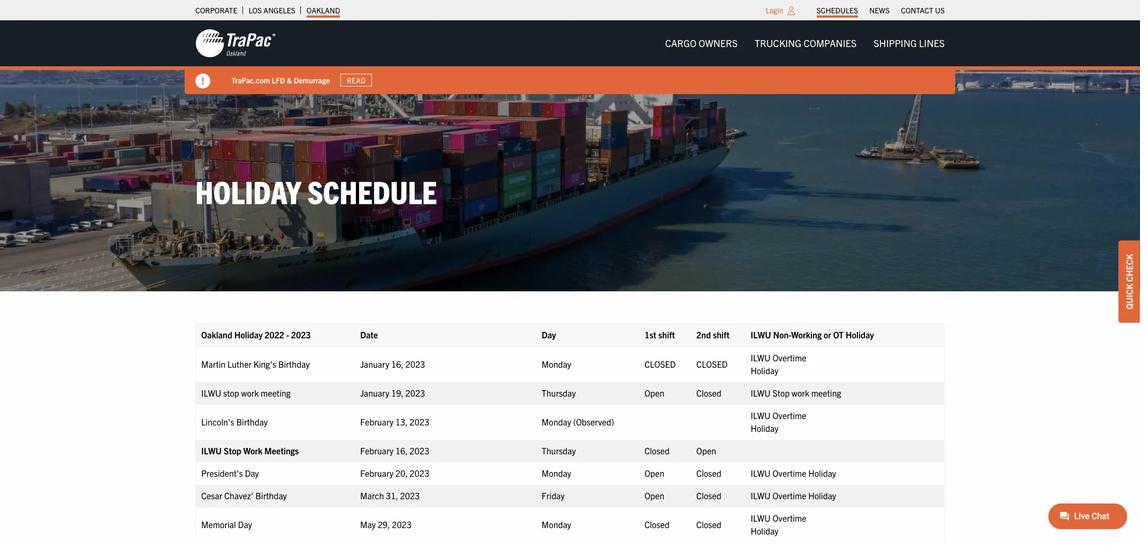 Task type: describe. For each thing, give the bounding box(es) containing it.
meeting for ilwu stop work meeting
[[261, 388, 291, 399]]

4 ilwu overtime holiday from the top
[[751, 491, 836, 502]]

overtime for may 29, 2023
[[773, 513, 807, 524]]

us
[[935, 5, 945, 15]]

2023 for january 19, 2023
[[406, 388, 425, 399]]

martin luther king's birthday
[[201, 359, 312, 370]]

2 closed from the left
[[697, 359, 728, 370]]

ilwu stop work meeting
[[201, 388, 291, 399]]

oakland for oakland holiday 2022 - 2023
[[201, 330, 232, 340]]

contact us link
[[901, 3, 945, 18]]

0 vertical spatial birthday
[[278, 359, 310, 370]]

19,
[[391, 388, 404, 399]]

memorial day
[[201, 520, 254, 531]]

31,
[[386, 491, 398, 502]]

menu bar containing schedules
[[811, 3, 951, 18]]

martin
[[201, 359, 226, 370]]

lincoln's
[[201, 417, 234, 428]]

open for friday
[[645, 491, 665, 502]]

closed for march 31, 2023
[[697, 491, 722, 502]]

work
[[243, 446, 263, 457]]

monday (observed)
[[542, 417, 614, 428]]

3 ilwu overtime holiday from the top
[[751, 468, 838, 479]]

owners
[[699, 37, 738, 49]]

meeting for ilwu stop work meeting
[[812, 388, 842, 399]]

quick check link
[[1119, 241, 1141, 323]]

chavez'
[[224, 491, 254, 502]]

march 31, 2023
[[360, 491, 420, 502]]

open for monday
[[645, 468, 665, 479]]

trucking companies link
[[746, 33, 865, 54]]

day for february 20, 2023
[[245, 468, 259, 479]]

oakland holiday 2022 - 2023
[[201, 330, 311, 340]]

-
[[286, 330, 289, 340]]

ilwu stop work meeting
[[751, 388, 842, 399]]

president's
[[201, 468, 243, 479]]

closed for february 20, 2023
[[697, 468, 722, 479]]

monday for closed
[[542, 359, 571, 370]]

1st shift
[[645, 330, 675, 340]]

shipping
[[874, 37, 917, 49]]

trucking
[[755, 37, 802, 49]]

quick check
[[1124, 254, 1135, 310]]

stop
[[223, 388, 239, 399]]

29,
[[378, 520, 390, 531]]

login link
[[766, 5, 784, 15]]

cargo
[[665, 37, 697, 49]]

february for february 13, 2023
[[360, 417, 394, 428]]

monday for open
[[542, 468, 571, 479]]

thursday for closed
[[542, 446, 576, 457]]

oakland link
[[307, 3, 340, 18]]

may 29, 2023
[[360, 520, 412, 531]]

solid image
[[195, 74, 210, 89]]

corporate link
[[195, 3, 237, 18]]

trucking companies
[[755, 37, 857, 49]]

companies
[[804, 37, 857, 49]]

shipping lines
[[874, 37, 945, 49]]

2022
[[265, 330, 284, 340]]

ilwu overtime holiday for february 13, 2023
[[751, 411, 807, 434]]

1st
[[645, 330, 657, 340]]

1 vertical spatial birthday
[[236, 417, 268, 428]]

menu bar inside banner
[[657, 33, 954, 54]]

work for stop
[[792, 388, 810, 399]]

4 overtime from the top
[[773, 491, 807, 502]]

2023 for march 31, 2023
[[400, 491, 420, 502]]

or
[[824, 330, 832, 340]]

cesar chavez' birthday
[[201, 491, 287, 502]]

friday
[[542, 491, 565, 502]]

january for january 16, 2023
[[360, 359, 389, 370]]

february 16, 2023
[[360, 446, 429, 457]]

demurrage
[[294, 75, 330, 85]]

2023 for february 13, 2023
[[410, 417, 429, 428]]

2 vertical spatial birthday
[[256, 491, 287, 502]]

los
[[249, 5, 262, 15]]

monday for closed
[[542, 520, 571, 531]]

2 monday from the top
[[542, 417, 571, 428]]

president's day
[[201, 468, 261, 479]]

banner containing cargo owners
[[0, 20, 1141, 94]]

may
[[360, 520, 376, 531]]

los angeles
[[249, 5, 295, 15]]

closed for may 29, 2023
[[697, 520, 722, 531]]

2023 for may 29, 2023
[[392, 520, 412, 531]]

2023 for february 20, 2023
[[410, 468, 429, 479]]

ot
[[834, 330, 844, 340]]

shift for 2nd shift
[[713, 330, 730, 340]]



Task type: locate. For each thing, give the bounding box(es) containing it.
day for may 29, 2023
[[238, 520, 252, 531]]

5 ilwu overtime holiday from the top
[[751, 513, 807, 537]]

open for thursday
[[645, 388, 665, 399]]

1 monday from the top
[[542, 359, 571, 370]]

los angeles link
[[249, 3, 295, 18]]

holiday
[[195, 172, 301, 211], [234, 330, 263, 340], [846, 330, 874, 340], [751, 366, 779, 376], [751, 423, 779, 434], [809, 468, 836, 479], [809, 491, 836, 502], [751, 526, 779, 537]]

angeles
[[264, 5, 295, 15]]

contact us
[[901, 5, 945, 15]]

thursday up monday (observed)
[[542, 388, 576, 399]]

16, up 19,
[[391, 359, 404, 370]]

0 horizontal spatial stop
[[224, 446, 241, 457]]

16, for february
[[396, 446, 408, 457]]

1 vertical spatial day
[[245, 468, 259, 479]]

birthday right chavez' in the left bottom of the page
[[256, 491, 287, 502]]

2nd shift
[[697, 330, 730, 340]]

february 13, 2023
[[360, 417, 429, 428]]

ilwu non-working or ot holiday
[[751, 330, 876, 340]]

meetings
[[265, 446, 299, 457]]

2 thursday from the top
[[542, 446, 576, 457]]

1 horizontal spatial work
[[792, 388, 810, 399]]

0 vertical spatial 16,
[[391, 359, 404, 370]]

1 thursday from the top
[[542, 388, 576, 399]]

2 shift from the left
[[713, 330, 730, 340]]

1 vertical spatial 16,
[[396, 446, 408, 457]]

1 vertical spatial february
[[360, 446, 394, 457]]

2 vertical spatial day
[[238, 520, 252, 531]]

oakland up martin
[[201, 330, 232, 340]]

trapac.com
[[232, 75, 270, 85]]

3 february from the top
[[360, 468, 394, 479]]

schedules
[[817, 5, 858, 15]]

20,
[[396, 468, 408, 479]]

1 horizontal spatial oakland
[[307, 5, 340, 15]]

january down date
[[360, 359, 389, 370]]

overtime for february 13, 2023
[[773, 411, 807, 421]]

login
[[766, 5, 784, 15]]

work
[[241, 388, 259, 399], [792, 388, 810, 399]]

schedules link
[[817, 3, 858, 18]]

holiday schedule
[[195, 172, 437, 211]]

13,
[[396, 417, 408, 428]]

oakland image
[[195, 28, 276, 58]]

5 overtime from the top
[[773, 513, 807, 524]]

2023 right 20,
[[410, 468, 429, 479]]

cargo owners
[[665, 37, 738, 49]]

shift right 1st
[[659, 330, 675, 340]]

lincoln's birthday
[[201, 417, 270, 428]]

work for stop
[[241, 388, 259, 399]]

4 monday from the top
[[542, 520, 571, 531]]

closed for january 19, 2023
[[697, 388, 722, 399]]

0 vertical spatial day
[[542, 330, 556, 340]]

1 february from the top
[[360, 417, 394, 428]]

0 horizontal spatial shift
[[659, 330, 675, 340]]

memorial
[[201, 520, 236, 531]]

stop for work
[[773, 388, 790, 399]]

march
[[360, 491, 384, 502]]

february left 13,
[[360, 417, 394, 428]]

shift for 1st shift
[[659, 330, 675, 340]]

working
[[792, 330, 822, 340]]

birthday
[[278, 359, 310, 370], [236, 417, 268, 428], [256, 491, 287, 502]]

january 16, 2023
[[360, 359, 425, 370]]

(observed)
[[573, 417, 614, 428]]

1 horizontal spatial shift
[[713, 330, 730, 340]]

non-
[[773, 330, 792, 340]]

2 vertical spatial february
[[360, 468, 394, 479]]

1 horizontal spatial closed
[[697, 359, 728, 370]]

1 vertical spatial menu bar
[[657, 33, 954, 54]]

shift
[[659, 330, 675, 340], [713, 330, 730, 340]]

2023 right 31,
[[400, 491, 420, 502]]

thursday for open
[[542, 388, 576, 399]]

1 horizontal spatial stop
[[773, 388, 790, 399]]

overtime
[[773, 353, 807, 363], [773, 411, 807, 421], [773, 468, 807, 479], [773, 491, 807, 502], [773, 513, 807, 524]]

1 ilwu overtime holiday from the top
[[751, 353, 807, 376]]

1 january from the top
[[360, 359, 389, 370]]

0 vertical spatial oakland
[[307, 5, 340, 15]]

corporate
[[195, 5, 237, 15]]

february up february 20, 2023
[[360, 446, 394, 457]]

2023 for january 16, 2023
[[406, 359, 425, 370]]

2 february from the top
[[360, 446, 394, 457]]

1 shift from the left
[[659, 330, 675, 340]]

read link
[[341, 74, 372, 87]]

birthday right king's
[[278, 359, 310, 370]]

0 vertical spatial menu bar
[[811, 3, 951, 18]]

shift right 2nd
[[713, 330, 730, 340]]

open
[[645, 388, 665, 399], [697, 446, 716, 457], [645, 468, 665, 479], [645, 491, 665, 502]]

meeting
[[261, 388, 291, 399], [812, 388, 842, 399]]

2 overtime from the top
[[773, 411, 807, 421]]

menu bar containing cargo owners
[[657, 33, 954, 54]]

stop
[[773, 388, 790, 399], [224, 446, 241, 457]]

2nd
[[697, 330, 711, 340]]

1 horizontal spatial meeting
[[812, 388, 842, 399]]

3 monday from the top
[[542, 468, 571, 479]]

thursday down monday (observed)
[[542, 446, 576, 457]]

16, for january
[[391, 359, 404, 370]]

february 20, 2023
[[360, 468, 429, 479]]

lines
[[919, 37, 945, 49]]

2 january from the top
[[360, 388, 389, 399]]

read
[[347, 75, 366, 85]]

0 horizontal spatial meeting
[[261, 388, 291, 399]]

contact
[[901, 5, 934, 15]]

1 overtime from the top
[[773, 353, 807, 363]]

menu bar
[[811, 3, 951, 18], [657, 33, 954, 54]]

check
[[1124, 254, 1135, 282]]

2023 up january 19, 2023
[[406, 359, 425, 370]]

1 vertical spatial stop
[[224, 446, 241, 457]]

january
[[360, 359, 389, 370], [360, 388, 389, 399]]

cargo owners link
[[657, 33, 746, 54]]

schedule
[[308, 172, 437, 211]]

closed down 1st shift
[[645, 359, 676, 370]]

2023 right 13,
[[410, 417, 429, 428]]

2023 right -
[[291, 330, 311, 340]]

2 work from the left
[[792, 388, 810, 399]]

ilwu stop work meetings
[[201, 446, 301, 457]]

1 work from the left
[[241, 388, 259, 399]]

0 vertical spatial february
[[360, 417, 394, 428]]

february up march
[[360, 468, 394, 479]]

1 vertical spatial oakland
[[201, 330, 232, 340]]

&
[[287, 75, 292, 85]]

overtime for january 16, 2023
[[773, 353, 807, 363]]

0 vertical spatial january
[[360, 359, 389, 370]]

closed
[[697, 388, 722, 399], [645, 446, 670, 457], [697, 468, 722, 479], [697, 491, 722, 502], [645, 520, 670, 531], [697, 520, 722, 531]]

closed
[[645, 359, 676, 370], [697, 359, 728, 370]]

0 vertical spatial stop
[[773, 388, 790, 399]]

oakland for oakland
[[307, 5, 340, 15]]

february for february 16, 2023
[[360, 446, 394, 457]]

0 horizontal spatial oakland
[[201, 330, 232, 340]]

0 horizontal spatial closed
[[645, 359, 676, 370]]

monday
[[542, 359, 571, 370], [542, 417, 571, 428], [542, 468, 571, 479], [542, 520, 571, 531]]

february for february 20, 2023
[[360, 468, 394, 479]]

ilwu overtime holiday for may 29, 2023
[[751, 513, 807, 537]]

trapac.com lfd & demurrage
[[232, 75, 330, 85]]

news link
[[870, 3, 890, 18]]

menu bar up shipping
[[811, 3, 951, 18]]

birthday up work
[[236, 417, 268, 428]]

1 vertical spatial thursday
[[542, 446, 576, 457]]

2023
[[291, 330, 311, 340], [406, 359, 425, 370], [406, 388, 425, 399], [410, 417, 429, 428], [410, 446, 429, 457], [410, 468, 429, 479], [400, 491, 420, 502], [392, 520, 412, 531]]

banner
[[0, 20, 1141, 94]]

oakland right angeles
[[307, 5, 340, 15]]

lfd
[[272, 75, 285, 85]]

1 vertical spatial january
[[360, 388, 389, 399]]

january left 19,
[[360, 388, 389, 399]]

3 overtime from the top
[[773, 468, 807, 479]]

stop for work
[[224, 446, 241, 457]]

16, up 20,
[[396, 446, 408, 457]]

2023 right 29,
[[392, 520, 412, 531]]

shipping lines link
[[865, 33, 954, 54]]

king's
[[254, 359, 276, 370]]

date
[[360, 330, 380, 340]]

quick
[[1124, 284, 1135, 310]]

january for january 19, 2023
[[360, 388, 389, 399]]

2023 right 19,
[[406, 388, 425, 399]]

ilwu overtime holiday for january 16, 2023
[[751, 353, 807, 376]]

1 closed from the left
[[645, 359, 676, 370]]

1 meeting from the left
[[261, 388, 291, 399]]

news
[[870, 5, 890, 15]]

2 meeting from the left
[[812, 388, 842, 399]]

january 19, 2023
[[360, 388, 425, 399]]

thursday
[[542, 388, 576, 399], [542, 446, 576, 457]]

day
[[542, 330, 556, 340], [245, 468, 259, 479], [238, 520, 252, 531]]

0 vertical spatial thursday
[[542, 388, 576, 399]]

2023 for february 16, 2023
[[410, 446, 429, 457]]

16,
[[391, 359, 404, 370], [396, 446, 408, 457]]

luther
[[228, 359, 252, 370]]

light image
[[788, 6, 795, 15]]

cesar
[[201, 491, 222, 502]]

0 horizontal spatial work
[[241, 388, 259, 399]]

2023 up february 20, 2023
[[410, 446, 429, 457]]

closed down 2nd shift
[[697, 359, 728, 370]]

menu bar down the light icon
[[657, 33, 954, 54]]

2 ilwu overtime holiday from the top
[[751, 411, 807, 434]]



Task type: vqa. For each thing, say whether or not it's contained in the screenshot.
'FIRMS'
no



